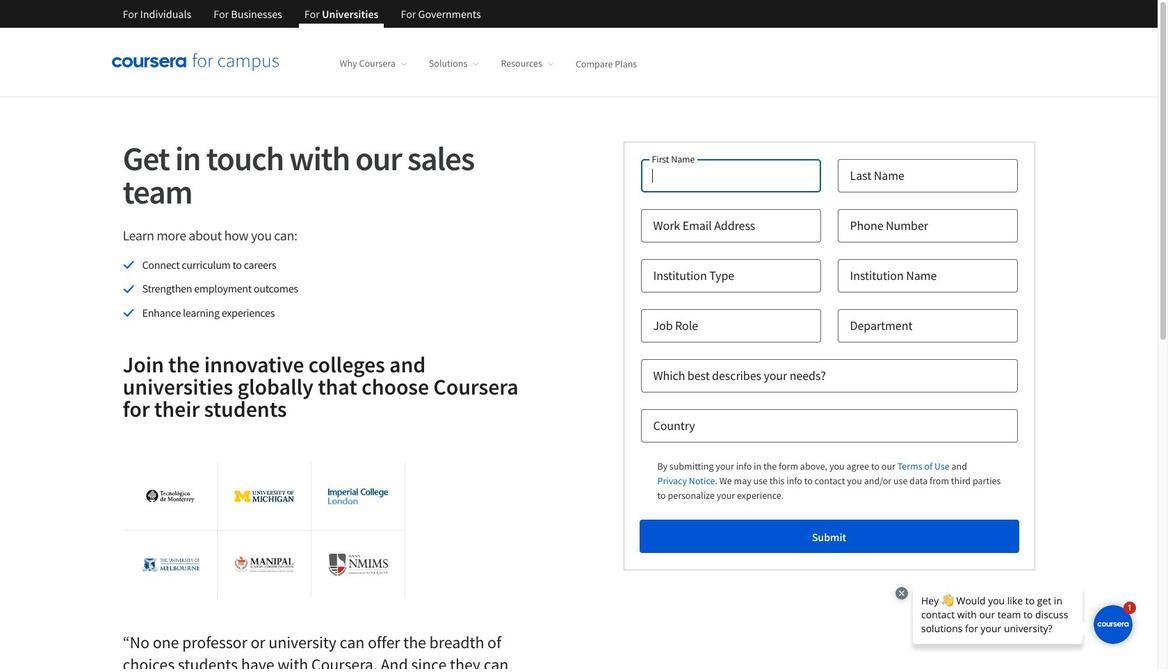 Task type: vqa. For each thing, say whether or not it's contained in the screenshot.
in in the Unlimited access to 7,000+ world-class courses, hands-on projects, and job-ready certificate programs—all included in your subscription
no



Task type: locate. For each thing, give the bounding box(es) containing it.
Country Code + Phone Number telephone field
[[837, 209, 1017, 243]]

the university of melbourne image
[[140, 548, 200, 582]]

banner navigation
[[112, 0, 492, 38]]

nmims image
[[328, 554, 388, 576]]

coursera for campus image
[[112, 53, 278, 72]]

university of michigan image
[[234, 491, 294, 503]]

imperial college london image
[[328, 489, 388, 505]]

Institution Name text field
[[837, 259, 1017, 293]]



Task type: describe. For each thing, give the bounding box(es) containing it.
Work Email Address email field
[[641, 209, 821, 243]]

Last Name text field
[[837, 159, 1017, 193]]

First Name text field
[[641, 159, 821, 193]]

manipal university image
[[234, 556, 294, 574]]

tecnológico de monterrey image
[[140, 490, 200, 503]]



